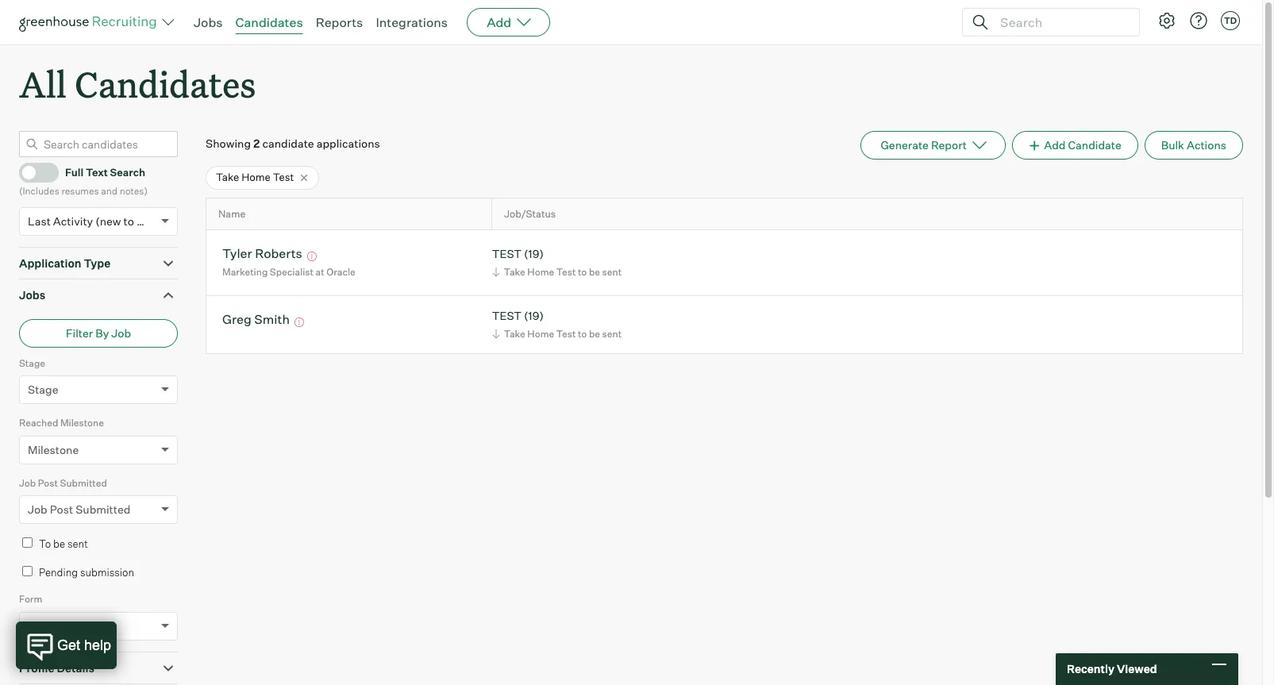 Task type: describe. For each thing, give the bounding box(es) containing it.
take home test
[[216, 171, 294, 184]]

reached milestone
[[19, 417, 104, 429]]

reports link
[[316, 14, 363, 30]]

candidates link
[[236, 14, 303, 30]]

to for 1st take home test to be sent link from the bottom of the page
[[578, 328, 587, 340]]

candidate
[[1069, 138, 1122, 152]]

generate report
[[881, 138, 967, 152]]

all candidates
[[19, 60, 256, 107]]

2 test (19) take home test to be sent from the top
[[492, 309, 622, 340]]

configure image
[[1158, 11, 1177, 30]]

2 vertical spatial sent
[[67, 538, 88, 551]]

profile details
[[19, 661, 94, 675]]

roberts
[[255, 246, 303, 262]]

job inside filter by job button
[[111, 326, 131, 340]]

recently viewed
[[1068, 663, 1158, 676]]

1 vertical spatial submitted
[[76, 503, 131, 516]]

text
[[86, 166, 108, 179]]

bulk
[[1162, 138, 1185, 152]]

1 vertical spatial jobs
[[19, 288, 45, 302]]

td button
[[1218, 8, 1244, 33]]

checkmark image
[[26, 166, 38, 177]]

test for second take home test to be sent link from the bottom
[[557, 266, 576, 278]]

search
[[110, 166, 145, 179]]

candidate reports are now available! apply filters and select "view in app" element
[[861, 131, 1006, 160]]

be for 1st take home test to be sent link from the bottom of the page
[[589, 328, 600, 340]]

greg
[[222, 312, 252, 328]]

select a form
[[28, 619, 99, 633]]

To be sent checkbox
[[22, 538, 33, 548]]

activity
[[53, 214, 93, 228]]

marketing specialist at oracle
[[222, 266, 356, 278]]

last activity (new to old) option
[[28, 214, 157, 228]]

select
[[28, 619, 60, 633]]

greg smith link
[[222, 312, 290, 330]]

reached milestone element
[[19, 416, 178, 476]]

tyler roberts has been in take home test for more than 7 days image
[[305, 252, 320, 262]]

generate report button
[[861, 131, 1006, 160]]

viewed
[[1117, 663, 1158, 676]]

test for 1st take home test to be sent link from the bottom of the page
[[557, 328, 576, 340]]

pending
[[39, 566, 78, 579]]

add for add
[[487, 14, 512, 30]]

notes)
[[120, 185, 148, 197]]

to
[[39, 538, 51, 551]]

bulk actions
[[1162, 138, 1227, 152]]

bulk actions link
[[1145, 131, 1244, 160]]

1 test (19) take home test to be sent from the top
[[492, 247, 622, 278]]

integrations
[[376, 14, 448, 30]]

job/status
[[504, 208, 556, 220]]

greg smith
[[222, 312, 290, 328]]

2 take home test to be sent link from the top
[[490, 326, 626, 341]]

(new
[[95, 214, 121, 228]]

integrations link
[[376, 14, 448, 30]]

submission
[[80, 566, 134, 579]]

old)
[[137, 214, 157, 228]]

to be sent
[[39, 538, 88, 551]]

marketing
[[222, 266, 268, 278]]

0 vertical spatial home
[[242, 171, 271, 184]]

greg smith has been in take home test for more than 7 days image
[[293, 318, 307, 328]]

applications
[[317, 137, 380, 150]]

1 vertical spatial stage
[[28, 383, 58, 396]]

add candidate
[[1045, 138, 1122, 152]]

specialist
[[270, 266, 314, 278]]

at
[[316, 266, 325, 278]]

sent for 1st take home test to be sent link from the bottom of the page
[[603, 328, 622, 340]]

last activity (new to old)
[[28, 214, 157, 228]]

application type
[[19, 256, 111, 270]]

test for 1st take home test to be sent link from the bottom of the page
[[492, 309, 522, 323]]

0 vertical spatial stage
[[19, 357, 45, 369]]

showing 2 candidate applications
[[206, 137, 380, 150]]

full text search (includes resumes and notes)
[[19, 166, 148, 197]]

by
[[95, 326, 109, 340]]

actions
[[1187, 138, 1227, 152]]

2 vertical spatial job
[[28, 503, 47, 516]]

tyler roberts link
[[222, 246, 303, 264]]

filter by job button
[[19, 319, 178, 348]]

and
[[101, 185, 118, 197]]



Task type: locate. For each thing, give the bounding box(es) containing it.
jobs left candidates link
[[194, 14, 223, 30]]

1 vertical spatial form
[[71, 619, 99, 633]]

job post submitted up "to be sent"
[[28, 503, 131, 516]]

to
[[124, 214, 134, 228], [578, 266, 587, 278], [578, 328, 587, 340]]

0 vertical spatial job
[[111, 326, 131, 340]]

submitted
[[60, 477, 107, 489], [76, 503, 131, 516]]

stage element
[[19, 356, 178, 416]]

add
[[487, 14, 512, 30], [1045, 138, 1066, 152]]

2 vertical spatial to
[[578, 328, 587, 340]]

1 vertical spatial test
[[557, 266, 576, 278]]

0 vertical spatial submitted
[[60, 477, 107, 489]]

be for second take home test to be sent link from the bottom
[[589, 266, 600, 278]]

all
[[19, 60, 67, 107]]

add candidate link
[[1013, 131, 1139, 160]]

filter by job
[[66, 326, 131, 340]]

test
[[273, 171, 294, 184], [557, 266, 576, 278], [557, 328, 576, 340]]

form down pending submission option
[[19, 593, 42, 605]]

tyler roberts
[[222, 246, 303, 262]]

0 vertical spatial sent
[[603, 266, 622, 278]]

add inside 'link'
[[1045, 138, 1066, 152]]

1 vertical spatial test (19) take home test to be sent
[[492, 309, 622, 340]]

1 test from the top
[[492, 247, 522, 261]]

Search candidates field
[[19, 131, 178, 157]]

1 vertical spatial take
[[504, 266, 526, 278]]

0 vertical spatial add
[[487, 14, 512, 30]]

add button
[[467, 8, 551, 37]]

oracle
[[327, 266, 356, 278]]

1 (19) from the top
[[524, 247, 544, 261]]

reports
[[316, 14, 363, 30]]

milestone
[[60, 417, 104, 429], [28, 443, 79, 456]]

2
[[253, 137, 260, 150]]

form
[[19, 593, 42, 605], [71, 619, 99, 633]]

job post submitted element
[[19, 476, 178, 535]]

1 take home test to be sent link from the top
[[490, 264, 626, 280]]

recently
[[1068, 663, 1115, 676]]

add inside popup button
[[487, 14, 512, 30]]

post down 'reached'
[[38, 477, 58, 489]]

0 vertical spatial post
[[38, 477, 58, 489]]

1 vertical spatial take home test to be sent link
[[490, 326, 626, 341]]

application
[[19, 256, 81, 270]]

2 vertical spatial test
[[557, 328, 576, 340]]

submitted down reached milestone element
[[60, 477, 107, 489]]

details
[[57, 661, 94, 675]]

1 vertical spatial candidates
[[75, 60, 256, 107]]

home for second take home test to be sent link from the bottom
[[528, 266, 555, 278]]

0 horizontal spatial add
[[487, 14, 512, 30]]

0 vertical spatial milestone
[[60, 417, 104, 429]]

jobs down "application"
[[19, 288, 45, 302]]

name
[[218, 208, 246, 220]]

post
[[38, 477, 58, 489], [50, 503, 73, 516]]

milestone down stage element
[[60, 417, 104, 429]]

job post submitted
[[19, 477, 107, 489], [28, 503, 131, 516]]

(includes
[[19, 185, 59, 197]]

td
[[1225, 15, 1238, 26]]

resumes
[[61, 185, 99, 197]]

1 vertical spatial test
[[492, 309, 522, 323]]

job post submitted down reached milestone element
[[19, 477, 107, 489]]

filter
[[66, 326, 93, 340]]

home for 1st take home test to be sent link from the bottom of the page
[[528, 328, 555, 340]]

1 vertical spatial post
[[50, 503, 73, 516]]

greenhouse recruiting image
[[19, 13, 162, 32]]

(19)
[[524, 247, 544, 261], [524, 309, 544, 323]]

0 vertical spatial jobs
[[194, 14, 223, 30]]

take for 1st take home test to be sent link from the bottom of the page
[[504, 328, 526, 340]]

candidates down "jobs" link
[[75, 60, 256, 107]]

to for second take home test to be sent link from the bottom
[[578, 266, 587, 278]]

job
[[111, 326, 131, 340], [19, 477, 36, 489], [28, 503, 47, 516]]

be
[[589, 266, 600, 278], [589, 328, 600, 340], [53, 538, 65, 551]]

0 vertical spatial test
[[492, 247, 522, 261]]

form right 'a' on the left bottom of page
[[71, 619, 99, 633]]

a
[[63, 619, 69, 633]]

jobs link
[[194, 14, 223, 30]]

1 vertical spatial add
[[1045, 138, 1066, 152]]

Search text field
[[997, 11, 1125, 34]]

0 vertical spatial be
[[589, 266, 600, 278]]

1 vertical spatial job post submitted
[[28, 503, 131, 516]]

profile
[[19, 661, 54, 675]]

add for add candidate
[[1045, 138, 1066, 152]]

0 horizontal spatial form
[[19, 593, 42, 605]]

take for second take home test to be sent link from the bottom
[[504, 266, 526, 278]]

sent for second take home test to be sent link from the bottom
[[603, 266, 622, 278]]

2 vertical spatial be
[[53, 538, 65, 551]]

1 horizontal spatial jobs
[[194, 14, 223, 30]]

test (19) take home test to be sent
[[492, 247, 622, 278], [492, 309, 622, 340]]

0 vertical spatial (19)
[[524, 247, 544, 261]]

0 horizontal spatial jobs
[[19, 288, 45, 302]]

0 vertical spatial take
[[216, 171, 239, 184]]

1 horizontal spatial form
[[71, 619, 99, 633]]

1 vertical spatial be
[[589, 328, 600, 340]]

pending submission
[[39, 566, 134, 579]]

take
[[216, 171, 239, 184], [504, 266, 526, 278], [504, 328, 526, 340]]

last
[[28, 214, 51, 228]]

test
[[492, 247, 522, 261], [492, 309, 522, 323]]

milestone down reached milestone
[[28, 443, 79, 456]]

form element
[[19, 592, 178, 652]]

1 vertical spatial milestone
[[28, 443, 79, 456]]

2 vertical spatial take
[[504, 328, 526, 340]]

home
[[242, 171, 271, 184], [528, 266, 555, 278], [528, 328, 555, 340]]

1 vertical spatial job
[[19, 477, 36, 489]]

0 vertical spatial test
[[273, 171, 294, 184]]

full
[[65, 166, 84, 179]]

1 vertical spatial sent
[[603, 328, 622, 340]]

smith
[[254, 312, 290, 328]]

0 vertical spatial candidates
[[236, 14, 303, 30]]

1 vertical spatial home
[[528, 266, 555, 278]]

candidate
[[262, 137, 314, 150]]

0 vertical spatial take home test to be sent link
[[490, 264, 626, 280]]

Pending submission checkbox
[[22, 566, 33, 576]]

generate
[[881, 138, 929, 152]]

1 vertical spatial to
[[578, 266, 587, 278]]

test for second take home test to be sent link from the bottom
[[492, 247, 522, 261]]

take home test to be sent link
[[490, 264, 626, 280], [490, 326, 626, 341]]

0 vertical spatial to
[[124, 214, 134, 228]]

td button
[[1222, 11, 1241, 30]]

sent
[[603, 266, 622, 278], [603, 328, 622, 340], [67, 538, 88, 551]]

stage
[[19, 357, 45, 369], [28, 383, 58, 396]]

jobs
[[194, 14, 223, 30], [19, 288, 45, 302]]

1 horizontal spatial add
[[1045, 138, 1066, 152]]

2 test from the top
[[492, 309, 522, 323]]

report
[[932, 138, 967, 152]]

reached
[[19, 417, 58, 429]]

2 vertical spatial home
[[528, 328, 555, 340]]

tyler
[[222, 246, 252, 262]]

showing
[[206, 137, 251, 150]]

candidates right "jobs" link
[[236, 14, 303, 30]]

0 vertical spatial job post submitted
[[19, 477, 107, 489]]

0 vertical spatial test (19) take home test to be sent
[[492, 247, 622, 278]]

2 (19) from the top
[[524, 309, 544, 323]]

1 vertical spatial (19)
[[524, 309, 544, 323]]

type
[[84, 256, 111, 270]]

submitted up "to be sent"
[[76, 503, 131, 516]]

0 vertical spatial form
[[19, 593, 42, 605]]

candidates
[[236, 14, 303, 30], [75, 60, 256, 107]]

post up "to be sent"
[[50, 503, 73, 516]]



Task type: vqa. For each thing, say whether or not it's contained in the screenshot.
2nd 'Take Home Test to be sent' link from the bottom
yes



